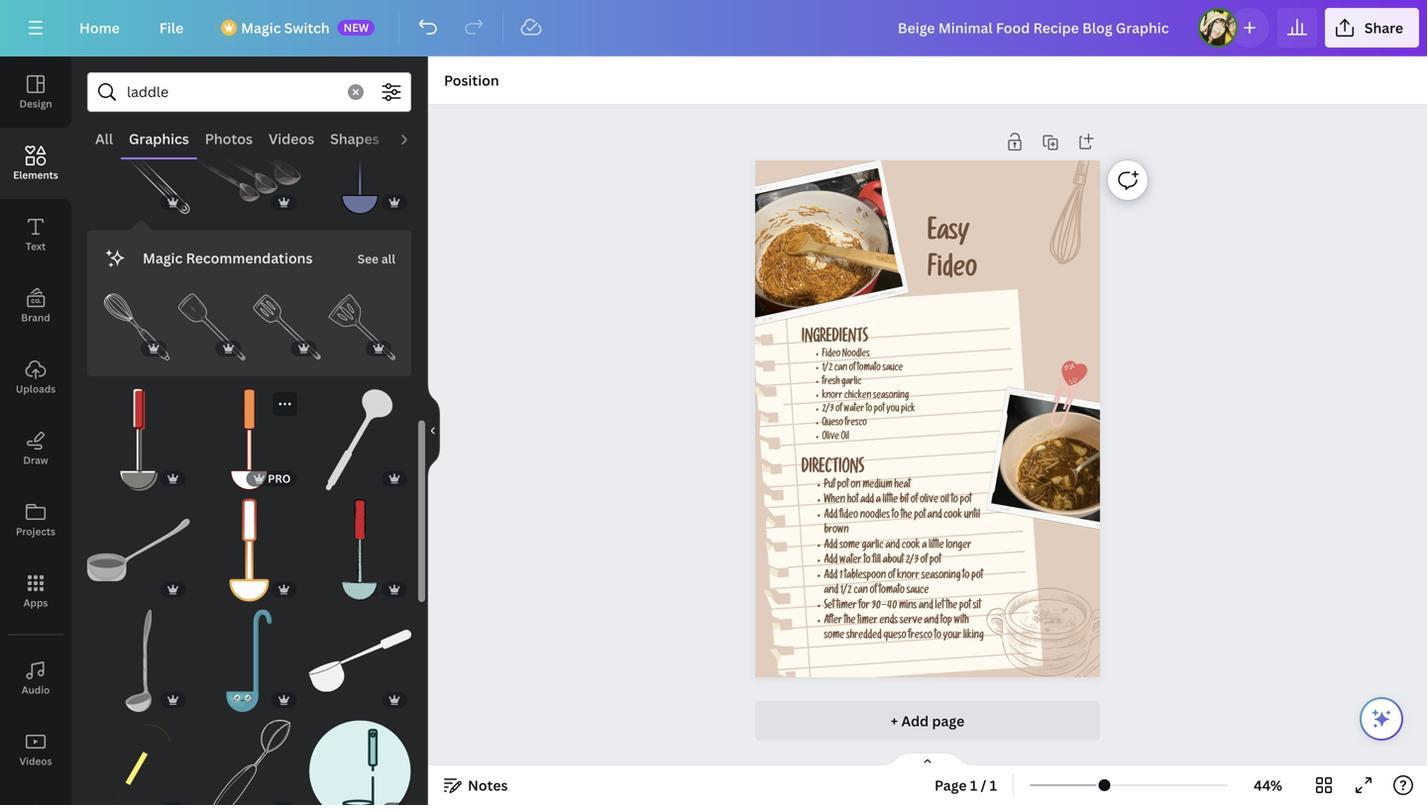 Task type: locate. For each thing, give the bounding box(es) containing it.
timer right set
[[837, 602, 857, 613]]

the down bit
[[901, 511, 912, 522]]

0 horizontal spatial seasoning
[[873, 392, 909, 402]]

water up tablespoon
[[840, 556, 862, 568]]

magic left switch
[[241, 18, 281, 37]]

uploads
[[16, 383, 56, 396]]

uploads button
[[0, 342, 71, 413]]

tomato
[[858, 364, 881, 374], [879, 587, 905, 598]]

can up fresh
[[835, 364, 848, 374]]

to
[[866, 405, 873, 416], [951, 496, 958, 507], [892, 511, 899, 522], [864, 556, 871, 568], [963, 571, 970, 583], [935, 632, 942, 643]]

0 horizontal spatial fresco
[[845, 419, 867, 430]]

audio button down apps
[[0, 643, 71, 715]]

to down chicken
[[866, 405, 873, 416]]

0 horizontal spatial 2/3
[[822, 405, 834, 416]]

water inside put pot on medium heat when hot add a little bit of olive oil to pot add fideo noodles to the pot and cook until brown add some garlic and cook a little longer add water to fill about 2/3 of pot add 1 tablespoon of knorr seasoning to pot and 1/2 can of tomato sauce set timer for 30-40 mins and let the pot sit after the timer ends serve and top with some shredded queso fresco to your liking
[[840, 556, 862, 568]]

1 horizontal spatial cook
[[944, 511, 963, 522]]

fideo down "easy"
[[928, 258, 977, 286]]

fideo inside fideo noodles 1/2 can of tomato sauce fresh garlic knorr chicken seasoning 2/3 of water to pot you pick queso fresco olive oil
[[822, 350, 841, 361]]

videos
[[269, 129, 314, 148], [19, 755, 52, 769]]

tablespoon
[[845, 571, 886, 583]]

2 vertical spatial the
[[844, 617, 856, 628]]

1 vertical spatial little
[[929, 541, 944, 552]]

1/2
[[822, 364, 833, 374], [841, 587, 852, 598]]

some down brown
[[840, 541, 860, 552]]

audio button
[[387, 120, 443, 158], [0, 643, 71, 715]]

magic
[[241, 18, 281, 37], [143, 249, 183, 267]]

1 horizontal spatial seasoning
[[922, 571, 961, 583]]

cook up about
[[902, 541, 920, 552]]

fideo noodles 1/2 can of tomato sauce fresh garlic knorr chicken seasoning 2/3 of water to pot you pick queso fresco olive oil
[[822, 350, 915, 443]]

1 vertical spatial videos button
[[0, 715, 71, 786]]

1 horizontal spatial fideo
[[928, 258, 977, 286]]

0 vertical spatial videos button
[[261, 120, 322, 158]]

1 vertical spatial sauce
[[907, 587, 929, 598]]

1 vertical spatial 2/3
[[906, 556, 919, 568]]

2 horizontal spatial the
[[946, 602, 958, 613]]

1 horizontal spatial audio
[[395, 129, 435, 148]]

hot
[[847, 496, 859, 507]]

share
[[1365, 18, 1404, 37]]

fresh
[[822, 378, 840, 388]]

projects button
[[0, 485, 71, 556]]

show pages image
[[880, 752, 975, 768]]

0 vertical spatial 1/2
[[822, 364, 833, 374]]

0 vertical spatial knorr
[[822, 392, 843, 402]]

graphics button
[[121, 120, 197, 158]]

little left "longer"
[[929, 541, 944, 552]]

1
[[840, 571, 843, 583], [970, 777, 978, 796], [990, 777, 997, 796]]

chicken
[[845, 392, 872, 402]]

fideo down 'ingredients'
[[822, 350, 841, 361]]

1 horizontal spatial can
[[854, 587, 868, 598]]

all
[[95, 129, 113, 148]]

videos button
[[261, 120, 322, 158], [0, 715, 71, 786]]

1 left tablespoon
[[840, 571, 843, 583]]

sauce
[[883, 364, 903, 374], [907, 587, 929, 598]]

graphics
[[129, 129, 189, 148]]

water
[[844, 405, 864, 416], [840, 556, 862, 568]]

fideo
[[928, 258, 977, 286], [822, 350, 841, 361]]

0 vertical spatial fideo
[[928, 258, 977, 286]]

new
[[344, 20, 369, 35]]

fideo
[[840, 511, 858, 522]]

0 vertical spatial seasoning
[[873, 392, 909, 402]]

notes button
[[436, 770, 516, 802]]

1 vertical spatial seasoning
[[922, 571, 961, 583]]

1 vertical spatial a
[[922, 541, 927, 552]]

1 vertical spatial magic
[[143, 249, 183, 267]]

fresco
[[845, 419, 867, 430], [909, 632, 933, 643]]

0 vertical spatial tomato
[[858, 364, 881, 374]]

little
[[883, 496, 898, 507], [929, 541, 944, 552]]

garlic
[[842, 378, 862, 388], [862, 541, 884, 552]]

Design title text field
[[882, 8, 1190, 48]]

videos inside 'side panel' tab list
[[19, 755, 52, 769]]

0 vertical spatial audio button
[[387, 120, 443, 158]]

0 horizontal spatial the
[[844, 617, 856, 628]]

of right bit
[[911, 496, 918, 507]]

pot down olive
[[914, 511, 926, 522]]

0 horizontal spatial kitchen laddle, illustration, vector on a white background. image
[[87, 499, 190, 602]]

1 horizontal spatial a
[[922, 541, 927, 552]]

0 horizontal spatial little
[[883, 496, 898, 507]]

a
[[876, 496, 881, 507], [922, 541, 927, 552]]

the
[[901, 511, 912, 522], [946, 602, 958, 613], [844, 617, 856, 628]]

1 vertical spatial videos
[[19, 755, 52, 769]]

of down noodles
[[849, 364, 856, 374]]

0 horizontal spatial 1/2
[[822, 364, 833, 374]]

2/3 inside put pot on medium heat when hot add a little bit of olive oil to pot add fideo noodles to the pot and cook until brown add some garlic and cook a little longer add water to fill about 2/3 of pot add 1 tablespoon of knorr seasoning to pot and 1/2 can of tomato sauce set timer for 30-40 mins and let the pot sit after the timer ends serve and top with some shredded queso fresco to your liking
[[906, 556, 919, 568]]

1 vertical spatial fresco
[[909, 632, 933, 643]]

to down "longer"
[[963, 571, 970, 583]]

to right the noodles
[[892, 511, 899, 522]]

2/3 up the queso
[[822, 405, 834, 416]]

1 horizontal spatial videos
[[269, 129, 314, 148]]

little left bit
[[883, 496, 898, 507]]

kitchen laddle, illustration, vector on a white background. image
[[87, 499, 190, 602], [309, 721, 411, 806]]

magic for magic recommendations
[[143, 249, 183, 267]]

/
[[981, 777, 987, 796]]

for
[[859, 602, 870, 613]]

water down chicken
[[844, 405, 864, 416]]

1 horizontal spatial audio button
[[387, 120, 443, 158]]

0 horizontal spatial magic
[[143, 249, 183, 267]]

2/3 right about
[[906, 556, 919, 568]]

1 vertical spatial kitchen laddle, illustration, vector on a white background. image
[[309, 721, 411, 806]]

until
[[964, 511, 980, 522]]

audio inside 'side panel' tab list
[[22, 684, 50, 697]]

1 vertical spatial 1/2
[[841, 587, 852, 598]]

fresco up oil
[[845, 419, 867, 430]]

sauce up you
[[883, 364, 903, 374]]

sauce up 'mins'
[[907, 587, 929, 598]]

magic left recommendations on the top
[[143, 249, 183, 267]]

1 vertical spatial garlic
[[862, 541, 884, 552]]

1 horizontal spatial magic
[[241, 18, 281, 37]]

seasoning up you
[[873, 392, 909, 402]]

to right oil
[[951, 496, 958, 507]]

a right add
[[876, 496, 881, 507]]

0 vertical spatial fresco
[[845, 419, 867, 430]]

elements
[[13, 169, 58, 182]]

0 vertical spatial a
[[876, 496, 881, 507]]

2/3
[[822, 405, 834, 416], [906, 556, 919, 568]]

tomato up 40
[[879, 587, 905, 598]]

1 vertical spatial can
[[854, 587, 868, 598]]

0 vertical spatial sauce
[[883, 364, 903, 374]]

1 horizontal spatial sauce
[[907, 587, 929, 598]]

the right after
[[844, 617, 856, 628]]

0 horizontal spatial can
[[835, 364, 848, 374]]

garlic up chicken
[[842, 378, 862, 388]]

tomato inside fideo noodles 1/2 can of tomato sauce fresh garlic knorr chicken seasoning 2/3 of water to pot you pick queso fresco olive oil
[[858, 364, 881, 374]]

and left top
[[924, 617, 939, 628]]

1 right '/' at bottom right
[[990, 777, 997, 796]]

1 vertical spatial audio
[[22, 684, 50, 697]]

bit
[[900, 496, 909, 507]]

noodles
[[860, 511, 890, 522]]

laddle icon image image
[[309, 112, 411, 214], [87, 389, 190, 491], [198, 389, 301, 491], [198, 499, 301, 602], [309, 499, 411, 602]]

1 horizontal spatial knorr
[[897, 571, 920, 583]]

garlic up fill
[[862, 541, 884, 552]]

seasoning up let
[[922, 571, 961, 583]]

1 vertical spatial knorr
[[897, 571, 920, 583]]

fresco down the serve
[[909, 632, 933, 643]]

longer
[[946, 541, 972, 552]]

0 horizontal spatial audio button
[[0, 643, 71, 715]]

0 vertical spatial garlic
[[842, 378, 862, 388]]

0 vertical spatial kitchen laddle, illustration, vector on a white background. image
[[87, 499, 190, 602]]

knorr inside put pot on medium heat when hot add a little bit of olive oil to pot add fideo noodles to the pot and cook until brown add some garlic and cook a little longer add water to fill about 2/3 of pot add 1 tablespoon of knorr seasoning to pot and 1/2 can of tomato sauce set timer for 30-40 mins and let the pot sit after the timer ends serve and top with some shredded queso fresco to your liking
[[897, 571, 920, 583]]

pot up until
[[960, 496, 972, 507]]

1 horizontal spatial 2/3
[[906, 556, 919, 568]]

1 horizontal spatial fresco
[[909, 632, 933, 643]]

0 vertical spatial magic
[[241, 18, 281, 37]]

cook down oil
[[944, 511, 963, 522]]

garlic inside put pot on medium heat when hot add a little bit of olive oil to pot add fideo noodles to the pot and cook until brown add some garlic and cook a little longer add water to fill about 2/3 of pot add 1 tablespoon of knorr seasoning to pot and 1/2 can of tomato sauce set timer for 30-40 mins and let the pot sit after the timer ends serve and top with some shredded queso fresco to your liking
[[862, 541, 884, 552]]

0 vertical spatial can
[[835, 364, 848, 374]]

0 vertical spatial audio
[[395, 129, 435, 148]]

magic inside main menu bar
[[241, 18, 281, 37]]

seasoning inside fideo noodles 1/2 can of tomato sauce fresh garlic knorr chicken seasoning 2/3 of water to pot you pick queso fresco olive oil
[[873, 392, 909, 402]]

let
[[935, 602, 944, 613]]

position button
[[436, 64, 507, 96]]

1/2 down tablespoon
[[841, 587, 852, 598]]

knorr down about
[[897, 571, 920, 583]]

audio
[[395, 129, 435, 148], [22, 684, 50, 697]]

seasoning
[[873, 392, 909, 402], [922, 571, 961, 583]]

can up the for on the right bottom of page
[[854, 587, 868, 598]]

0 horizontal spatial fideo
[[822, 350, 841, 361]]

1 left '/' at bottom right
[[970, 777, 978, 796]]

timer
[[837, 602, 857, 613], [858, 617, 878, 628]]

of down about
[[888, 571, 895, 583]]

see all button
[[356, 238, 398, 278]]

the right let
[[946, 602, 958, 613]]

0 vertical spatial water
[[844, 405, 864, 416]]

1 horizontal spatial the
[[901, 511, 912, 522]]

0 horizontal spatial audio
[[22, 684, 50, 697]]

page 1 / 1
[[935, 777, 997, 796]]

0 horizontal spatial sauce
[[883, 364, 903, 374]]

1 horizontal spatial videos button
[[261, 120, 322, 158]]

1 horizontal spatial kitchen laddle, illustration, vector on a white background. image
[[309, 721, 411, 806]]

audio down apps
[[22, 684, 50, 697]]

timer down the for on the right bottom of page
[[858, 617, 878, 628]]

cook
[[944, 511, 963, 522], [902, 541, 920, 552]]

add inside button
[[902, 712, 929, 731]]

1 horizontal spatial 1/2
[[841, 587, 852, 598]]

1 vertical spatial audio button
[[0, 643, 71, 715]]

knorr down fresh
[[822, 392, 843, 402]]

deep soup laddle, kitchen utensils illustration image
[[87, 721, 190, 806]]

and up set
[[824, 587, 839, 598]]

+ add page
[[891, 712, 965, 731]]

1 vertical spatial timer
[[858, 617, 878, 628]]

knorr inside fideo noodles 1/2 can of tomato sauce fresh garlic knorr chicken seasoning 2/3 of water to pot you pick queso fresco olive oil
[[822, 392, 843, 402]]

1/2 up fresh
[[822, 364, 833, 374]]

0 horizontal spatial 1
[[840, 571, 843, 583]]

1 vertical spatial tomato
[[879, 587, 905, 598]]

about
[[883, 556, 904, 568]]

cooking utensil image
[[87, 112, 190, 214], [103, 294, 170, 361], [178, 294, 245, 361], [253, 294, 320, 361], [328, 294, 396, 361]]

1 vertical spatial fideo
[[822, 350, 841, 361]]

0 horizontal spatial cook
[[902, 541, 920, 552]]

pot left you
[[874, 405, 885, 416]]

fill
[[873, 556, 881, 568]]

1 vertical spatial water
[[840, 556, 862, 568]]

0 vertical spatial 2/3
[[822, 405, 834, 416]]

tomato down noodles
[[858, 364, 881, 374]]

0 horizontal spatial videos
[[19, 755, 52, 769]]

audio button right the shapes
[[387, 120, 443, 158]]

all
[[382, 251, 396, 267]]

0 horizontal spatial videos button
[[0, 715, 71, 786]]

0 vertical spatial little
[[883, 496, 898, 507]]

0 vertical spatial some
[[840, 541, 860, 552]]

a left "longer"
[[922, 541, 927, 552]]

of
[[849, 364, 856, 374], [836, 405, 842, 416], [911, 496, 918, 507], [921, 556, 928, 568], [888, 571, 895, 583], [870, 587, 877, 598]]

0 vertical spatial timer
[[837, 602, 857, 613]]

group
[[87, 112, 190, 214], [198, 112, 301, 214], [309, 112, 411, 214], [103, 294, 170, 361], [178, 294, 245, 361], [253, 294, 320, 361], [328, 294, 396, 361], [309, 377, 411, 491], [87, 389, 190, 491], [87, 499, 190, 602], [198, 499, 301, 602], [309, 499, 411, 602], [198, 598, 301, 713], [87, 610, 190, 713], [309, 610, 411, 713], [87, 709, 190, 806], [198, 709, 301, 806], [309, 709, 411, 806]]

audio right shapes button
[[395, 129, 435, 148]]

some down after
[[824, 632, 845, 643]]

0 horizontal spatial knorr
[[822, 392, 843, 402]]

knorr
[[822, 392, 843, 402], [897, 571, 920, 583]]



Task type: describe. For each thing, give the bounding box(es) containing it.
brand
[[21, 311, 50, 325]]

Search elements search field
[[127, 73, 336, 111]]

1 inside put pot on medium heat when hot add a little bit of olive oil to pot add fideo noodles to the pot and cook until brown add some garlic and cook a little longer add water to fill about 2/3 of pot add 1 tablespoon of knorr seasoning to pot and 1/2 can of tomato sauce set timer for 30-40 mins and let the pot sit after the timer ends serve and top with some shredded queso fresco to your liking
[[840, 571, 843, 583]]

text button
[[0, 199, 71, 271]]

oil
[[941, 496, 950, 507]]

add
[[861, 496, 874, 507]]

can inside put pot on medium heat when hot add a little bit of olive oil to pot add fideo noodles to the pot and cook until brown add some garlic and cook a little longer add water to fill about 2/3 of pot add 1 tablespoon of knorr seasoning to pot and 1/2 can of tomato sauce set timer for 30-40 mins and let the pot sit after the timer ends serve and top with some shredded queso fresco to your liking
[[854, 587, 868, 598]]

page
[[932, 712, 965, 731]]

to inside fideo noodles 1/2 can of tomato sauce fresh garlic knorr chicken seasoning 2/3 of water to pot you pick queso fresco olive oil
[[866, 405, 873, 416]]

all button
[[87, 120, 121, 158]]

main menu bar
[[0, 0, 1427, 57]]

1 vertical spatial some
[[824, 632, 845, 643]]

oil
[[841, 433, 849, 443]]

1/2 inside fideo noodles 1/2 can of tomato sauce fresh garlic knorr chicken seasoning 2/3 of water to pot you pick queso fresco olive oil
[[822, 364, 833, 374]]

heat
[[895, 481, 911, 492]]

recommendations
[[186, 249, 313, 267]]

apps
[[23, 597, 48, 610]]

projects
[[16, 525, 56, 539]]

to left fill
[[864, 556, 871, 568]]

and left let
[[919, 602, 933, 613]]

noodles
[[843, 350, 870, 361]]

pro group
[[198, 389, 301, 491]]

put pot on medium heat when hot add a little bit of olive oil to pot add fideo noodles to the pot and cook until brown add some garlic and cook a little longer add water to fill about 2/3 of pot add 1 tablespoon of knorr seasoning to pot and 1/2 can of tomato sauce set timer for 30-40 mins and let the pot sit after the timer ends serve and top with some shredded queso fresco to your liking
[[824, 481, 984, 643]]

brown
[[824, 526, 849, 537]]

shredded
[[847, 632, 882, 643]]

of right about
[[921, 556, 928, 568]]

+ add page button
[[755, 702, 1100, 742]]

mins
[[899, 602, 917, 613]]

44% button
[[1236, 770, 1301, 802]]

+
[[891, 712, 898, 731]]

put
[[824, 481, 836, 492]]

garlic inside fideo noodles 1/2 can of tomato sauce fresh garlic knorr chicken seasoning 2/3 of water to pot you pick queso fresco olive oil
[[842, 378, 862, 388]]

notes
[[468, 777, 508, 796]]

magic switch
[[241, 18, 330, 37]]

1 horizontal spatial 1
[[970, 777, 978, 796]]

brand button
[[0, 271, 71, 342]]

to left your
[[935, 632, 942, 643]]

serve
[[900, 617, 923, 628]]

canva assistant image
[[1370, 708, 1394, 732]]

share button
[[1325, 8, 1420, 48]]

1 vertical spatial cook
[[902, 541, 920, 552]]

see
[[358, 251, 379, 267]]

0 horizontal spatial a
[[876, 496, 881, 507]]

design
[[19, 97, 52, 111]]

44%
[[1254, 777, 1283, 796]]

fresco inside fideo noodles 1/2 can of tomato sauce fresh garlic knorr chicken seasoning 2/3 of water to pot you pick queso fresco olive oil
[[845, 419, 867, 430]]

of up 30-
[[870, 587, 877, 598]]

1 horizontal spatial little
[[929, 541, 944, 552]]

30-
[[872, 602, 887, 613]]

with
[[954, 617, 969, 628]]

text
[[26, 240, 46, 253]]

sauce inside fideo noodles 1/2 can of tomato sauce fresh garlic knorr chicken seasoning 2/3 of water to pot you pick queso fresco olive oil
[[883, 364, 903, 374]]

pot inside fideo noodles 1/2 can of tomato sauce fresh garlic knorr chicken seasoning 2/3 of water to pot you pick queso fresco olive oil
[[874, 405, 885, 416]]

pot left on
[[837, 481, 849, 492]]

draw
[[23, 454, 48, 467]]

when
[[824, 496, 846, 507]]

after
[[824, 617, 843, 628]]

olive
[[822, 433, 840, 443]]

1 horizontal spatial timer
[[858, 617, 878, 628]]

and down olive
[[928, 511, 942, 522]]

sauce inside put pot on medium heat when hot add a little bit of olive oil to pot add fideo noodles to the pot and cook until brown add some garlic and cook a little longer add water to fill about 2/3 of pot add 1 tablespoon of knorr seasoning to pot and 1/2 can of tomato sauce set timer for 30-40 mins and let the pot sit after the timer ends serve and top with some shredded queso fresco to your liking
[[907, 587, 929, 598]]

pick
[[901, 405, 915, 416]]

position
[[444, 71, 499, 90]]

medium
[[863, 481, 893, 492]]

and up about
[[886, 541, 900, 552]]

1/2 inside put pot on medium heat when hot add a little bit of olive oil to pot add fideo noodles to the pot and cook until brown add some garlic and cook a little longer add water to fill about 2/3 of pot add 1 tablespoon of knorr seasoning to pot and 1/2 can of tomato sauce set timer for 30-40 mins and let the pot sit after the timer ends serve and top with some shredded queso fresco to your liking
[[841, 587, 852, 598]]

see all
[[358, 251, 396, 267]]

2 horizontal spatial 1
[[990, 777, 997, 796]]

page
[[935, 777, 967, 796]]

on
[[851, 481, 861, 492]]

your
[[943, 632, 962, 643]]

sit
[[973, 602, 981, 613]]

top
[[941, 617, 952, 628]]

ingredients
[[802, 331, 868, 348]]

0 horizontal spatial timer
[[837, 602, 857, 613]]

laddle spoons, illustration, vector on a white background. image
[[198, 112, 301, 214]]

water inside fideo noodles 1/2 can of tomato sauce fresh garlic knorr chicken seasoning 2/3 of water to pot you pick queso fresco olive oil
[[844, 405, 864, 416]]

40
[[887, 602, 897, 613]]

you
[[887, 405, 900, 416]]

pot right about
[[930, 556, 941, 568]]

of up the queso
[[836, 405, 842, 416]]

hide image
[[427, 384, 440, 479]]

set
[[824, 602, 835, 613]]

1 vertical spatial the
[[946, 602, 958, 613]]

pot left sit
[[960, 602, 971, 613]]

tomato inside put pot on medium heat when hot add a little bit of olive oil to pot add fideo noodles to the pot and cook until brown add some garlic and cook a little longer add water to fill about 2/3 of pot add 1 tablespoon of knorr seasoning to pot and 1/2 can of tomato sauce set timer for 30-40 mins and let the pot sit after the timer ends serve and top with some shredded queso fresco to your liking
[[879, 587, 905, 598]]

home link
[[63, 8, 136, 48]]

file button
[[144, 8, 199, 48]]

queso
[[884, 632, 907, 643]]

pro
[[268, 472, 291, 486]]

fresco inside put pot on medium heat when hot add a little bit of olive oil to pot add fideo noodles to the pot and cook until brown add some garlic and cook a little longer add water to fill about 2/3 of pot add 1 tablespoon of knorr seasoning to pot and 1/2 can of tomato sauce set timer for 30-40 mins and let the pot sit after the timer ends serve and top with some shredded queso fresco to your liking
[[909, 632, 933, 643]]

0 vertical spatial cook
[[944, 511, 963, 522]]

2/3 inside fideo noodles 1/2 can of tomato sauce fresh garlic knorr chicken seasoning 2/3 of water to pot you pick queso fresco olive oil
[[822, 405, 834, 416]]

can inside fideo noodles 1/2 can of tomato sauce fresh garlic knorr chicken seasoning 2/3 of water to pot you pick queso fresco olive oil
[[835, 364, 848, 374]]

file
[[159, 18, 184, 37]]

magic recommendations
[[143, 249, 313, 267]]

small laddle, illustration, vector on a white background. image
[[87, 610, 190, 713]]

shapes
[[330, 129, 379, 148]]

queso
[[822, 419, 843, 430]]

photos
[[205, 129, 253, 148]]

ends
[[880, 617, 898, 628]]

magic for magic switch
[[241, 18, 281, 37]]

liking
[[964, 632, 984, 643]]

easy fideo
[[928, 222, 977, 286]]

draw button
[[0, 413, 71, 485]]

seasoning inside put pot on medium heat when hot add a little bit of olive oil to pot add fideo noodles to the pot and cook until brown add some garlic and cook a little longer add water to fill about 2/3 of pot add 1 tablespoon of knorr seasoning to pot and 1/2 can of tomato sauce set timer for 30-40 mins and let the pot sit after the timer ends serve and top with some shredded queso fresco to your liking
[[922, 571, 961, 583]]

photos button
[[197, 120, 261, 158]]

blue laddle, illustration, vector on white background image
[[198, 610, 301, 713]]

olive
[[920, 496, 939, 507]]

shapes button
[[322, 120, 387, 158]]

elements button
[[0, 128, 71, 199]]

apps button
[[0, 556, 71, 628]]

pot up sit
[[972, 571, 983, 583]]

switch
[[284, 18, 330, 37]]

design button
[[0, 57, 71, 128]]

side panel tab list
[[0, 57, 71, 806]]

0 vertical spatial videos
[[269, 129, 314, 148]]

easy
[[928, 222, 970, 249]]

0 vertical spatial the
[[901, 511, 912, 522]]

home
[[79, 18, 120, 37]]



Task type: vqa. For each thing, say whether or not it's contained in the screenshot.
rightmost 'in'
no



